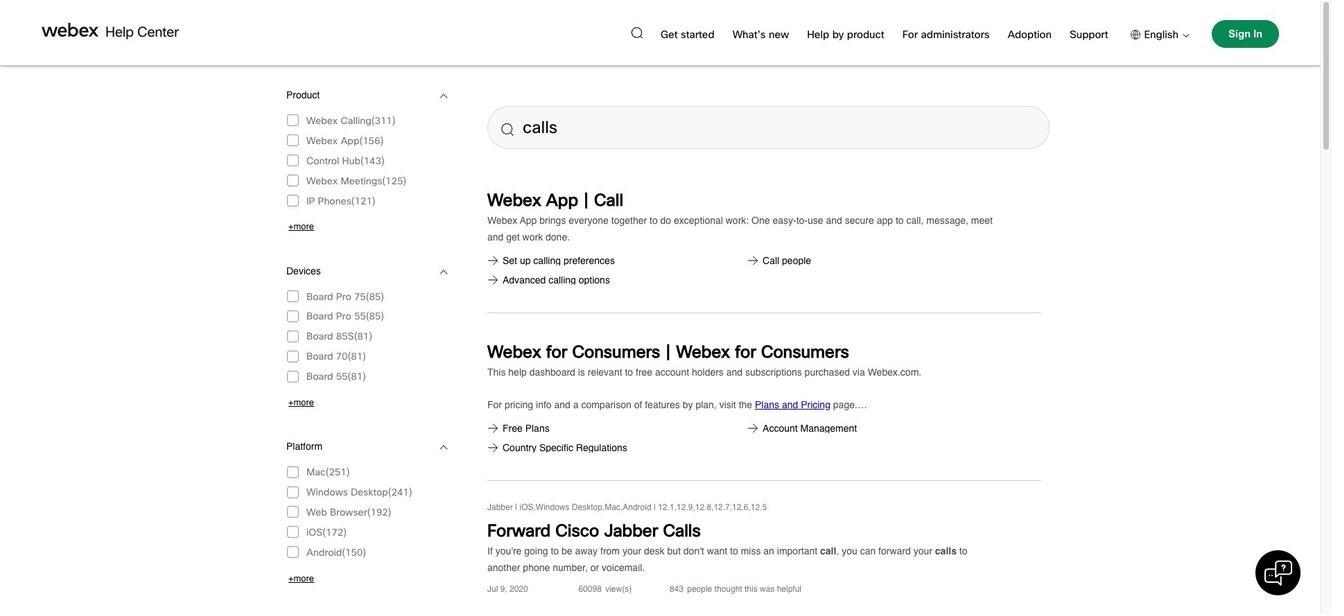 Task type: locate. For each thing, give the bounding box(es) containing it.
0 vertical spatial search icon image
[[631, 27, 643, 38]]

0 vertical spatial arrow down image
[[440, 87, 449, 105]]

1 horizontal spatial search icon image
[[631, 27, 643, 38]]

search icon image
[[631, 27, 643, 38], [502, 123, 514, 136]]

0 horizontal spatial search icon image
[[502, 123, 514, 136]]

3 arrow down image from the top
[[440, 439, 449, 457]]

1 vertical spatial arrow down image
[[440, 263, 449, 281]]

arrow down image
[[440, 87, 449, 105], [440, 263, 449, 281], [440, 439, 449, 457]]

2 vertical spatial arrow down image
[[440, 439, 449, 457]]



Task type: describe. For each thing, give the bounding box(es) containing it.
1 arrow down image from the top
[[440, 87, 449, 105]]

search-input field
[[488, 106, 1050, 149]]

total results 961 element
[[488, 170, 1042, 615]]

1 vertical spatial search icon image
[[502, 123, 514, 136]]

chat help image
[[1265, 560, 1293, 588]]

arrow image
[[1179, 34, 1190, 37]]

2 arrow down image from the top
[[440, 263, 449, 281]]

webex logo image
[[42, 23, 98, 37]]



Task type: vqa. For each thing, say whether or not it's contained in the screenshot.
first webex chat assistance image from the right
no



